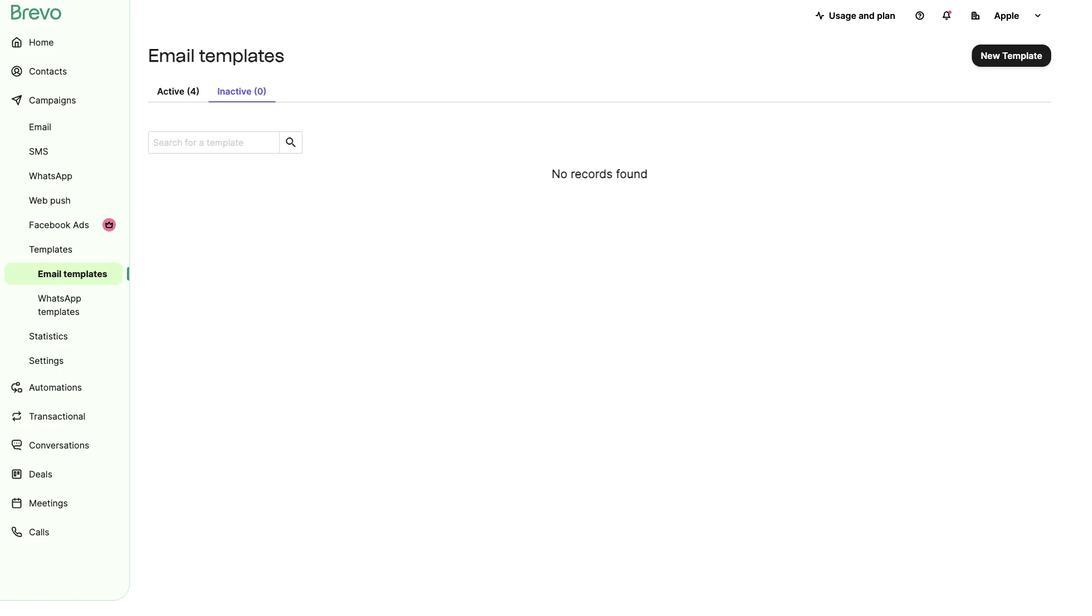 Task type: vqa. For each thing, say whether or not it's contained in the screenshot.
Company
no



Task type: describe. For each thing, give the bounding box(es) containing it.
automations link
[[4, 374, 122, 401]]

campaigns
[[29, 95, 76, 106]]

apple button
[[962, 4, 1051, 27]]

settings link
[[4, 350, 122, 372]]

templates link
[[4, 238, 122, 261]]

web push
[[29, 195, 71, 206]]

templates
[[29, 244, 73, 255]]

inactive
[[217, 86, 251, 97]]

new template
[[981, 50, 1042, 61]]

statistics
[[29, 331, 68, 342]]

template
[[1002, 50, 1042, 61]]

records
[[571, 166, 613, 181]]

templates for whatsapp templates link
[[38, 306, 80, 317]]

0
[[257, 86, 263, 97]]

4
[[190, 86, 196, 97]]

new template button
[[972, 45, 1051, 67]]

usage and plan
[[829, 10, 895, 21]]

and
[[859, 10, 875, 21]]

whatsapp for whatsapp templates
[[38, 293, 81, 304]]

facebook
[[29, 219, 70, 230]]

meetings
[[29, 498, 68, 509]]

transactional link
[[4, 403, 122, 430]]

usage
[[829, 10, 856, 21]]

apple
[[994, 10, 1019, 21]]

whatsapp link
[[4, 165, 122, 187]]

statistics link
[[4, 325, 122, 347]]

conversations
[[29, 440, 89, 451]]

1 horizontal spatial email templates
[[148, 45, 284, 66]]

calls link
[[4, 519, 122, 546]]

web push link
[[4, 189, 122, 212]]

0 vertical spatial email
[[148, 45, 195, 66]]

deals
[[29, 469, 52, 480]]

contacts
[[29, 66, 67, 77]]

) for active ( 4 )
[[196, 86, 200, 97]]

plan
[[877, 10, 895, 21]]

home
[[29, 37, 54, 48]]

no
[[552, 166, 567, 181]]

transactional
[[29, 411, 85, 422]]

web
[[29, 195, 48, 206]]

facebook ads
[[29, 219, 89, 230]]

sms link
[[4, 140, 122, 163]]

conversations link
[[4, 432, 122, 459]]

email templates inside email templates link
[[38, 268, 107, 279]]

email templates link
[[4, 263, 122, 285]]

ads
[[73, 219, 89, 230]]

left___rvooi image
[[105, 220, 114, 229]]



Task type: locate. For each thing, give the bounding box(es) containing it.
email up active
[[148, 45, 195, 66]]

email
[[148, 45, 195, 66], [29, 121, 51, 132], [38, 268, 61, 279]]

1 horizontal spatial )
[[263, 86, 267, 97]]

settings
[[29, 355, 64, 366]]

deals link
[[4, 461, 122, 488]]

Campaign name search field
[[149, 132, 275, 153]]

1 ( from the left
[[187, 86, 190, 97]]

)
[[196, 86, 200, 97], [263, 86, 267, 97]]

1 horizontal spatial (
[[254, 86, 257, 97]]

templates up inactive ( 0 )
[[199, 45, 284, 66]]

contacts link
[[4, 58, 122, 85]]

sms
[[29, 146, 48, 157]]

( for 4
[[187, 86, 190, 97]]

whatsapp up web push
[[29, 170, 72, 181]]

whatsapp templates link
[[4, 287, 122, 323]]

meetings link
[[4, 490, 122, 517]]

found
[[616, 166, 648, 181]]

whatsapp templates
[[38, 293, 81, 317]]

2 vertical spatial email
[[38, 268, 61, 279]]

1 vertical spatial templates
[[64, 268, 107, 279]]

active
[[157, 86, 184, 97]]

( right active
[[187, 86, 190, 97]]

campaigns link
[[4, 87, 122, 114]]

templates
[[199, 45, 284, 66], [64, 268, 107, 279], [38, 306, 80, 317]]

( for 0
[[254, 86, 257, 97]]

0 horizontal spatial (
[[187, 86, 190, 97]]

0 vertical spatial whatsapp
[[29, 170, 72, 181]]

whatsapp inside 'link'
[[29, 170, 72, 181]]

inactive ( 0 )
[[217, 86, 267, 97]]

calls
[[29, 527, 49, 538]]

active ( 4 )
[[157, 86, 200, 97]]

1 vertical spatial email templates
[[38, 268, 107, 279]]

(
[[187, 86, 190, 97], [254, 86, 257, 97]]

usage and plan button
[[807, 4, 904, 27]]

) right inactive
[[263, 86, 267, 97]]

2 ( from the left
[[254, 86, 257, 97]]

email templates up inactive
[[148, 45, 284, 66]]

whatsapp for whatsapp
[[29, 170, 72, 181]]

email link
[[4, 116, 122, 138]]

2 ) from the left
[[263, 86, 267, 97]]

0 vertical spatial templates
[[199, 45, 284, 66]]

new
[[981, 50, 1000, 61]]

email templates
[[148, 45, 284, 66], [38, 268, 107, 279]]

1 vertical spatial whatsapp
[[38, 293, 81, 304]]

email down templates at the left of page
[[38, 268, 61, 279]]

home link
[[4, 29, 122, 56]]

whatsapp
[[29, 170, 72, 181], [38, 293, 81, 304]]

) right active
[[196, 86, 200, 97]]

no records found
[[552, 166, 648, 181]]

templates down 'templates' link
[[64, 268, 107, 279]]

0 horizontal spatial email templates
[[38, 268, 107, 279]]

1 ) from the left
[[196, 86, 200, 97]]

facebook ads link
[[4, 214, 122, 236]]

automations
[[29, 382, 82, 393]]

whatsapp down email templates link
[[38, 293, 81, 304]]

templates for email templates link
[[64, 268, 107, 279]]

2 vertical spatial templates
[[38, 306, 80, 317]]

) for inactive ( 0 )
[[263, 86, 267, 97]]

( right inactive
[[254, 86, 257, 97]]

0 horizontal spatial )
[[196, 86, 200, 97]]

email templates down 'templates' link
[[38, 268, 107, 279]]

templates inside whatsapp templates
[[38, 306, 80, 317]]

1 vertical spatial email
[[29, 121, 51, 132]]

0 vertical spatial email templates
[[148, 45, 284, 66]]

push
[[50, 195, 71, 206]]

email up sms
[[29, 121, 51, 132]]

templates up statistics link
[[38, 306, 80, 317]]



